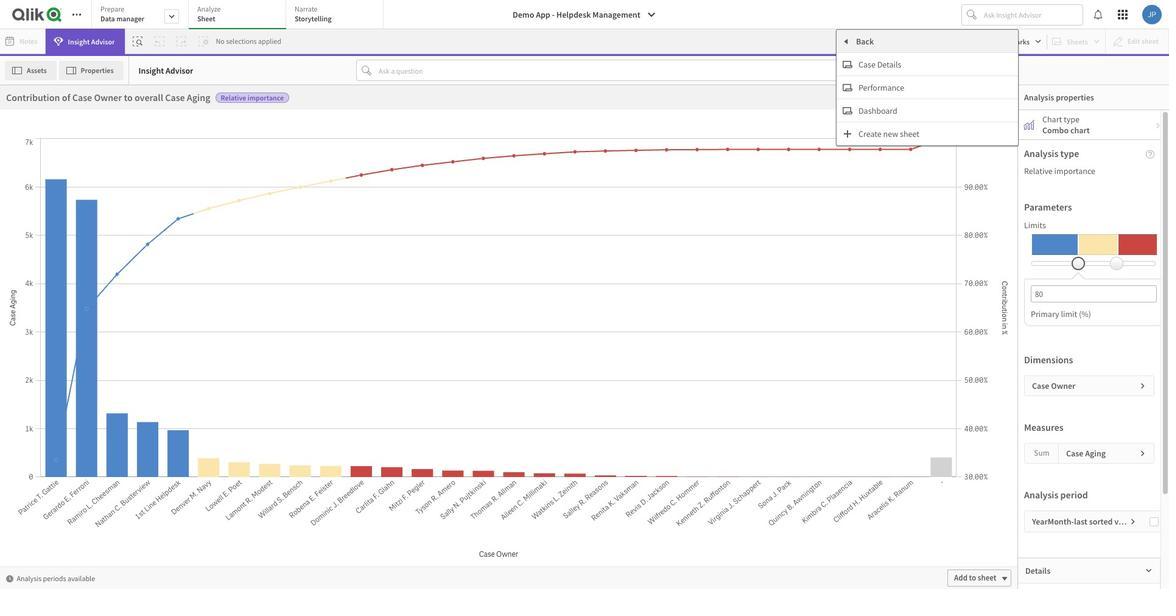 Task type: describe. For each thing, give the bounding box(es) containing it.
cases inside "high priority cases 72"
[[233, 85, 297, 117]]

case down 'dimensions'
[[1033, 381, 1050, 392]]

chart
[[1043, 114, 1063, 125]]

advisor inside dropdown button
[[91, 37, 115, 46]]

1 horizontal spatial add
[[955, 573, 968, 584]]

measures
[[1025, 422, 1064, 434]]

of for auto-analysis
[[62, 91, 70, 104]]

master
[[12, 147, 33, 157]]

cases open/closed menu item
[[63, 500, 174, 525]]

(%)
[[1079, 309, 1092, 320]]

mutual information
[[334, 489, 395, 498]]

1 vertical spatial details
[[1026, 566, 1051, 577]]

case aging inside menu item
[[69, 190, 108, 201]]

casenumber menu item
[[63, 476, 174, 500]]

low
[[866, 85, 912, 117]]

totals element
[[748, 259, 806, 275]]

1 horizontal spatial type
[[589, 178, 610, 191]]

priority for 72
[[149, 85, 228, 117]]

case right more icon
[[478, 187, 498, 199]]

0 vertical spatial relative importance
[[221, 93, 284, 102]]

case details
[[859, 59, 902, 70]]

created
[[88, 263, 115, 274]]

details inside menu item
[[878, 59, 902, 70]]

case up case owner group
[[69, 336, 86, 347]]

app
[[536, 9, 551, 20]]

timetable for case timetable rank
[[88, 433, 124, 444]]

analysis properties
[[1025, 92, 1095, 103]]

open for open & resolved cases over time
[[6, 461, 30, 474]]

analysis
[[216, 99, 250, 111]]

contribution for values
[[210, 187, 263, 199]]

case record type
[[69, 385, 131, 396]]

nathan
[[809, 277, 834, 287]]

no selections applied
[[216, 37, 281, 46]]

cases open/closed
[[69, 507, 137, 518]]

more image
[[990, 90, 1010, 102]]

sheet for the top add to sheet button
[[949, 443, 968, 453]]

application containing 72
[[0, 0, 1170, 590]]

low priority cases 203
[[866, 85, 1064, 172]]

sorted
[[1090, 517, 1113, 528]]

new
[[884, 128, 899, 139]]

cases inside medium priority cases 142
[[636, 85, 699, 117]]

chart
[[1071, 125, 1090, 136]]

%ownerid menu item
[[63, 159, 174, 183]]

analyze
[[197, 4, 221, 13]]

case_date_key button
[[63, 458, 150, 469]]

lamont
[[809, 333, 836, 343]]

record
[[88, 385, 112, 396]]

case is closed menu item
[[63, 305, 174, 330]]

demo app - helpdesk management
[[513, 9, 641, 20]]

0 horizontal spatial relative
[[221, 93, 246, 102]]

owner inside menu item
[[88, 360, 111, 371]]

aileen c. millimaki
[[809, 375, 872, 385]]

of inside open cases vs duration * bubble size represents number of high priority open cases
[[136, 191, 144, 203]]

case details menu item
[[837, 53, 1019, 76]]

en button
[[935, 60, 965, 80]]

case is closed inside grid
[[751, 235, 776, 255]]

parameters
[[1025, 201, 1073, 213]]

over
[[111, 461, 132, 474]]

of for values
[[265, 187, 274, 199]]

case left auto-
[[165, 91, 185, 104]]

medium
[[461, 85, 547, 117]]

1 vertical spatial add to sheet button
[[948, 570, 1012, 587]]

analysis period
[[1025, 489, 1088, 501]]

analysis periods available
[[17, 574, 95, 583]]

case owner group button
[[63, 360, 150, 371]]

cases open/closed button
[[63, 507, 150, 518]]

chart type combo chart
[[1043, 114, 1090, 136]]

owner inside menu item
[[88, 336, 111, 347]]

cases inside low priority cases 203
[[1000, 85, 1064, 117]]

narrate storytelling
[[295, 4, 332, 23]]

case owner group
[[69, 360, 135, 371]]

1 vertical spatial advisor
[[166, 65, 193, 76]]

period
[[1061, 489, 1088, 501]]

properties
[[1056, 92, 1095, 103]]

open for open cases vs duration * bubble size represents number of high priority open cases
[[6, 178, 30, 191]]

analysis for analysis type
[[1025, 147, 1059, 160]]

lamont r. modest
[[809, 333, 872, 343]]

resolved
[[41, 461, 81, 474]]

items
[[34, 147, 51, 157]]

data
[[101, 14, 115, 23]]

assets button
[[5, 61, 56, 80]]

menu containing back
[[837, 30, 1019, 146]]

1 vertical spatial insight advisor
[[139, 65, 193, 76]]

case owner inside menu item
[[69, 336, 111, 347]]

1 master items button from the left
[[0, 125, 62, 163]]

limit
[[1061, 309, 1078, 320]]

overall for auto-analysis
[[135, 91, 163, 104]]

rank
[[125, 433, 143, 444]]

assets
[[27, 65, 47, 75]]

0 horizontal spatial add
[[925, 443, 939, 453]]

case down case record type
[[69, 409, 86, 420]]

selections
[[226, 37, 257, 46]]

2 fields button from the left
[[1, 85, 62, 124]]

analysis for analysis periods available
[[17, 574, 42, 583]]

analysis for analysis period
[[1025, 489, 1059, 501]]

case record type menu item
[[63, 378, 174, 403]]

values
[[1115, 517, 1138, 528]]

72
[[170, 117, 221, 172]]

true for aileen c. millimaki
[[751, 375, 766, 385]]

open cases vs duration * bubble size represents number of high priority open cases
[[6, 178, 242, 203]]

c. for aileen
[[832, 375, 839, 385]]

*
[[6, 191, 10, 203]]

grid containing case is closed
[[747, 233, 993, 486]]

case count button
[[63, 238, 150, 249]]

case owner menu item
[[63, 330, 174, 354]]

tab list containing prepare
[[91, 0, 388, 30]]

date for case created date
[[117, 263, 133, 274]]

back
[[857, 36, 874, 47]]

management
[[593, 9, 641, 20]]

&
[[32, 461, 39, 474]]

exit full screen image
[[971, 90, 990, 102]]

casenumber
[[69, 482, 115, 493]]

case timetable
[[69, 409, 124, 420]]

contribution of case owner to overall case aging for values
[[210, 187, 414, 199]]

case down the case duration time
[[69, 312, 86, 323]]

case aging button
[[63, 190, 150, 201]]

master items
[[12, 147, 51, 157]]

number
[[103, 191, 135, 203]]

sum button
[[1025, 444, 1059, 464]]

case aging by case is closed
[[478, 187, 597, 199]]

add to sheet for the top add to sheet button
[[925, 443, 968, 453]]

1 vertical spatial importance
[[1055, 166, 1096, 177]]

case is closed button
[[63, 312, 150, 323]]

create new sheet
[[859, 128, 920, 139]]

case_date_key
[[69, 458, 124, 469]]

cases inside open cases vs duration * bubble size represents number of high priority open cases
[[32, 178, 58, 191]]

case duration time
[[69, 287, 138, 298]]

press space to open search dialog box for [case owner] column. element
[[891, 233, 912, 259]]

properties
[[81, 65, 114, 75]]

0 vertical spatial add to sheet button
[[919, 440, 983, 457]]

case up the open & resolved cases over time
[[69, 433, 86, 444]]

primary limit (%)
[[1031, 309, 1092, 320]]

1 vertical spatial time
[[134, 461, 156, 474]]

high
[[94, 85, 144, 117]]

case aging menu item
[[63, 183, 174, 208]]

case left record
[[69, 385, 86, 396]]

closed inside menu item
[[95, 312, 119, 323]]

type inside case record type menu item
[[114, 385, 131, 396]]

sheet inside menu item
[[900, 128, 920, 139]]

modest
[[846, 333, 872, 343]]

r.
[[837, 333, 844, 343]]

case timetable rank
[[69, 433, 143, 444]]

performance menu item
[[837, 76, 1019, 99]]

timetable for case timetable
[[88, 409, 124, 420]]

analysis type
[[1025, 147, 1080, 160]]

aging inside menu item
[[88, 190, 108, 201]]



Task type: locate. For each thing, give the bounding box(es) containing it.
timetable inside case timetable rank menu item
[[88, 433, 124, 444]]

Ask Insight Advisor text field
[[982, 5, 1083, 24]]

closed up the case owner button
[[95, 312, 119, 323]]

is left press space to open search dialog box for [case is closed] column. element
[[769, 235, 776, 246]]

analysis for analysis properties
[[1025, 92, 1055, 103]]

auto-
[[193, 99, 216, 111]]

case
[[859, 59, 876, 70], [72, 91, 92, 104], [165, 91, 185, 104], [472, 141, 489, 152], [276, 187, 296, 199], [369, 187, 388, 199], [478, 187, 498, 199], [538, 187, 557, 199], [69, 190, 86, 201], [69, 214, 86, 225], [751, 235, 768, 246], [69, 238, 86, 249], [948, 245, 965, 255], [69, 263, 86, 274], [69, 287, 86, 298], [69, 312, 86, 323], [69, 336, 86, 347], [69, 360, 86, 371], [1033, 381, 1050, 392], [69, 385, 86, 396], [69, 409, 86, 420], [69, 433, 86, 444], [1067, 448, 1084, 459]]

closed up totals element
[[751, 245, 774, 255]]

case aging up 18364.641273148
[[948, 245, 987, 255]]

high priority cases 72
[[94, 85, 297, 172]]

details
[[878, 59, 902, 70], [1026, 566, 1051, 577]]

case left "count"
[[69, 238, 86, 249]]

priority inside "high priority cases 72"
[[149, 85, 228, 117]]

1 horizontal spatial details
[[1026, 566, 1051, 577]]

1 horizontal spatial relative
[[1025, 166, 1053, 177]]

duration right vs
[[72, 178, 111, 191]]

0 vertical spatial duration
[[72, 178, 111, 191]]

cases inside menu item
[[69, 507, 89, 518]]

2 horizontal spatial sheet
[[978, 573, 997, 584]]

0 vertical spatial timetable
[[88, 409, 124, 420]]

1 vertical spatial type
[[1061, 147, 1080, 160]]

1 horizontal spatial is
[[559, 187, 566, 199]]

case owner up case owner group
[[69, 336, 111, 347]]

contribution right priority
[[210, 187, 263, 199]]

relative down analysis type
[[1025, 166, 1053, 177]]

millimaki
[[841, 375, 872, 385]]

case duration time menu item
[[63, 281, 174, 305]]

priority
[[166, 191, 195, 203]]

case timetable rank menu item
[[63, 427, 174, 451]]

properties button
[[59, 61, 123, 80]]

case down 142 on the top of the page
[[538, 187, 557, 199]]

2 horizontal spatial case aging
[[1067, 448, 1106, 459]]

contribution of case owner to overall case aging
[[6, 91, 211, 104], [210, 187, 414, 199]]

2 vertical spatial sheet
[[978, 573, 997, 584]]

case timetable menu item
[[63, 403, 174, 427]]

1 horizontal spatial by
[[541, 178, 551, 191]]

case down represents
[[69, 214, 86, 225]]

case inside menu item
[[69, 214, 86, 225]]

0 horizontal spatial case is closed
[[69, 312, 119, 323]]

0 vertical spatial contribution of case owner to overall case aging
[[6, 91, 211, 104]]

1 vertical spatial is
[[769, 235, 776, 246]]

is inside menu item
[[88, 312, 93, 323]]

0 vertical spatial date
[[113, 214, 130, 225]]

insight advisor inside dropdown button
[[68, 37, 115, 46]]

aging
[[187, 91, 211, 104], [390, 187, 414, 199], [500, 187, 524, 199], [88, 190, 108, 201], [967, 245, 987, 255], [1086, 448, 1106, 459]]

closed down 142 on the top of the page
[[568, 187, 597, 199]]

case up case record type
[[69, 360, 86, 371]]

0 horizontal spatial type
[[114, 385, 131, 396]]

1 vertical spatial add
[[955, 573, 968, 584]]

case up 18364.641273148
[[948, 245, 965, 255]]

duration inside menu item
[[88, 287, 119, 298]]

0 vertical spatial type
[[1064, 114, 1080, 125]]

2 true from the top
[[751, 333, 766, 343]]

2 vertical spatial case owner
[[1033, 381, 1076, 392]]

menu containing case aging
[[63, 135, 183, 590]]

case created date menu item
[[63, 256, 174, 281]]

1 vertical spatial contribution of case owner to overall case aging
[[210, 187, 414, 199]]

true for lamont r. modest
[[751, 333, 766, 343]]

primary
[[1031, 309, 1060, 320]]

insight advisor
[[68, 37, 115, 46], [139, 65, 193, 76]]

case owner down the 'medium'
[[472, 141, 515, 152]]

case owner button
[[63, 336, 150, 347]]

analyze sheet
[[197, 4, 221, 23]]

2 horizontal spatial of
[[265, 187, 274, 199]]

18364.641273148
[[918, 261, 987, 272]]

menu
[[837, 30, 1019, 146], [63, 135, 183, 590]]

case record type button
[[63, 385, 150, 396]]

0 vertical spatial add to sheet
[[925, 443, 968, 453]]

0 horizontal spatial small image
[[1130, 518, 1137, 526]]

case owner. press space to sort on this column. element
[[806, 233, 891, 259]]

0 vertical spatial relative
[[221, 93, 246, 102]]

is down deselect field image
[[559, 187, 566, 199]]

0 vertical spatial true
[[751, 277, 766, 287]]

analysis left periods
[[17, 574, 42, 583]]

0 vertical spatial type
[[589, 178, 610, 191]]

0 horizontal spatial insight advisor
[[68, 37, 115, 46]]

closed inside grid
[[751, 245, 774, 255]]

advisor up auto-
[[166, 65, 193, 76]]

yearmonth-last sorted values
[[1033, 517, 1138, 528]]

case right the size
[[69, 190, 86, 201]]

casenumber button
[[63, 482, 150, 493]]

analysis up chart
[[1025, 92, 1055, 103]]

cases
[[233, 85, 297, 117], [636, 85, 699, 117], [1000, 85, 1064, 117], [32, 178, 58, 191], [513, 178, 539, 191], [82, 461, 109, 474], [69, 507, 89, 518]]

0 vertical spatial insight
[[68, 37, 90, 46]]

true for nathan c. busterview
[[751, 277, 766, 287]]

by
[[541, 178, 551, 191], [525, 187, 536, 199]]

2 vertical spatial date
[[85, 531, 101, 542]]

0 horizontal spatial case aging
[[69, 190, 108, 201]]

duration inside open cases vs duration * bubble size represents number of high priority open cases
[[72, 178, 111, 191]]

2 vertical spatial is
[[88, 312, 93, 323]]

add to sheet
[[925, 443, 968, 453], [955, 573, 997, 584]]

last
[[1075, 517, 1088, 528]]

0 vertical spatial contribution
[[6, 91, 60, 104]]

date down cases open/closed
[[85, 531, 101, 542]]

0 horizontal spatial is
[[88, 312, 93, 323]]

1 vertical spatial timetable
[[88, 433, 124, 444]]

totals not applicable for this column element
[[806, 259, 912, 275]]

0 horizontal spatial details
[[878, 59, 902, 70]]

0 vertical spatial insight advisor
[[68, 37, 115, 46]]

1 horizontal spatial insight
[[139, 65, 164, 76]]

case closed date menu item
[[63, 208, 174, 232]]

case left created
[[69, 263, 86, 274]]

analysis down "combo"
[[1025, 147, 1059, 160]]

relative importance
[[221, 93, 284, 102], [1025, 166, 1096, 177]]

by for case
[[525, 187, 536, 199]]

type right chart
[[1064, 114, 1080, 125]]

case aging up period
[[1067, 448, 1106, 459]]

insight up properties button
[[68, 37, 90, 46]]

priority for 203
[[917, 85, 995, 117]]

nathan c. busterview
[[809, 277, 884, 287]]

date inside case created date menu item
[[117, 263, 133, 274]]

0 vertical spatial details
[[878, 59, 902, 70]]

of down properties button
[[62, 91, 70, 104]]

0 horizontal spatial sheet
[[900, 128, 920, 139]]

case duration time button
[[63, 287, 150, 298]]

type right record
[[114, 385, 131, 396]]

dimensions
[[1025, 354, 1074, 366]]

2 vertical spatial case aging
[[1067, 448, 1106, 459]]

1 vertical spatial sheet
[[949, 443, 968, 453]]

1 horizontal spatial case is closed
[[751, 235, 776, 255]]

contribution for auto-analysis
[[6, 91, 60, 104]]

case aging up the case closed date
[[69, 190, 108, 201]]

1 horizontal spatial importance
[[1055, 166, 1096, 177]]

en
[[941, 65, 950, 76]]

1 horizontal spatial sheet
[[949, 443, 968, 453]]

busterview
[[845, 277, 884, 287]]

1 horizontal spatial insight advisor
[[139, 65, 193, 76]]

sum
[[1035, 448, 1050, 459]]

time inside menu item
[[120, 287, 138, 298]]

prepare data manager
[[101, 4, 144, 23]]

date inside date menu item
[[85, 531, 101, 542]]

1 horizontal spatial case aging
[[948, 245, 987, 255]]

manager
[[116, 14, 144, 23]]

analysis
[[1025, 92, 1055, 103], [1025, 147, 1059, 160], [1025, 489, 1059, 501], [17, 574, 42, 583]]

c. right aileen
[[832, 375, 839, 385]]

Ask a question text field
[[376, 61, 915, 80]]

insight inside dropdown button
[[68, 37, 90, 46]]

contribution up fields
[[6, 91, 60, 104]]

closed up "count"
[[88, 214, 112, 225]]

1 horizontal spatial advisor
[[166, 65, 193, 76]]

bookmarks
[[994, 37, 1030, 46]]

1 vertical spatial contribution
[[210, 187, 263, 199]]

type
[[1064, 114, 1080, 125], [1061, 147, 1080, 160]]

0 vertical spatial sheet
[[900, 128, 920, 139]]

1 vertical spatial relative
[[1025, 166, 1053, 177]]

1 horizontal spatial overall
[[338, 187, 367, 199]]

case count menu item
[[63, 232, 174, 256]]

1 vertical spatial overall
[[338, 187, 367, 199]]

0 horizontal spatial contribution
[[6, 91, 60, 104]]

applied
[[258, 37, 281, 46]]

to
[[124, 91, 133, 104], [327, 187, 336, 199], [940, 443, 947, 453], [970, 573, 977, 584]]

sheet for bottommost add to sheet button
[[978, 573, 997, 584]]

add
[[925, 443, 939, 453], [955, 573, 968, 584]]

c. right 'nathan'
[[836, 277, 843, 287]]

smart search image
[[133, 37, 143, 46]]

1 horizontal spatial case owner
[[472, 141, 515, 152]]

2 timetable from the top
[[88, 433, 124, 444]]

1 true from the top
[[751, 277, 766, 287]]

case is closed inside menu item
[[69, 312, 119, 323]]

3 true from the top
[[751, 375, 766, 385]]

2 master items button from the left
[[1, 125, 62, 163]]

case is closed down the case duration time
[[69, 312, 119, 323]]

1 vertical spatial case owner
[[69, 336, 111, 347]]

helpdesk
[[557, 9, 591, 20]]

date for case closed date
[[113, 214, 130, 225]]

1 horizontal spatial small image
[[1146, 568, 1153, 575]]

more image
[[424, 185, 443, 197]]

1 horizontal spatial menu
[[837, 30, 1019, 146]]

0 vertical spatial advisor
[[91, 37, 115, 46]]

dashboard menu item
[[837, 99, 1019, 122]]

1 vertical spatial date
[[117, 263, 133, 274]]

1 vertical spatial add to sheet
[[955, 573, 997, 584]]

case is closed up totals element
[[751, 235, 776, 255]]

case owner group menu item
[[63, 354, 174, 378]]

employee status menu item
[[63, 573, 174, 590]]

high
[[146, 191, 164, 203]]

0 horizontal spatial case owner
[[69, 336, 111, 347]]

represents
[[59, 191, 101, 203]]

2 horizontal spatial is
[[769, 235, 776, 246]]

timetable down case timetable button
[[88, 433, 124, 444]]

importance down analysis type
[[1055, 166, 1096, 177]]

analysis up yearmonth-
[[1025, 489, 1059, 501]]

0 vertical spatial is
[[559, 187, 566, 199]]

date down number on the top left of the page
[[113, 214, 130, 225]]

relative right auto-
[[221, 93, 246, 102]]

true
[[751, 277, 766, 287], [751, 333, 766, 343], [751, 375, 766, 385]]

by for priority
[[541, 178, 551, 191]]

help image
[[1146, 150, 1155, 159]]

storytelling
[[295, 14, 332, 23]]

contribution of case owner to overall case aging for auto-analysis
[[6, 91, 211, 104]]

case timetable rank button
[[63, 433, 150, 444]]

yearmonth-
[[1033, 517, 1075, 528]]

1 vertical spatial insight
[[139, 65, 164, 76]]

case inside case is closed
[[751, 235, 768, 246]]

advisor
[[91, 37, 115, 46], [166, 65, 193, 76]]

small image for details
[[1146, 568, 1153, 575]]

case created date button
[[63, 263, 150, 274]]

1 vertical spatial relative importance
[[1025, 166, 1096, 177]]

aileen
[[809, 375, 830, 385]]

priority inside low priority cases 203
[[917, 85, 995, 117]]

time down case created date menu item
[[120, 287, 138, 298]]

is inside grid
[[769, 235, 776, 246]]

2 horizontal spatial case owner
[[1033, 381, 1076, 392]]

case owner down 'dimensions'
[[1033, 381, 1076, 392]]

periods
[[43, 574, 66, 583]]

type
[[589, 178, 610, 191], [114, 385, 131, 396]]

insight down smart search image
[[139, 65, 164, 76]]

type inside chart type combo chart
[[1064, 114, 1080, 125]]

create new sheet menu item
[[837, 122, 1019, 146]]

create
[[859, 128, 882, 139]]

grid
[[747, 233, 993, 486]]

advisor down data
[[91, 37, 115, 46]]

small image
[[1155, 122, 1162, 129], [1140, 383, 1147, 390], [1140, 450, 1147, 458], [6, 575, 13, 583]]

0 vertical spatial c.
[[836, 277, 843, 287]]

0 vertical spatial overall
[[135, 91, 163, 104]]

deselect field image
[[559, 143, 567, 150]]

203
[[927, 117, 1003, 172]]

case created date
[[69, 263, 133, 274]]

available
[[68, 574, 95, 583]]

open for open cases by priority type
[[487, 178, 511, 191]]

details down yearmonth-
[[1026, 566, 1051, 577]]

demo
[[513, 9, 534, 20]]

0 vertical spatial case owner
[[472, 141, 515, 152]]

open
[[6, 178, 30, 191], [487, 178, 511, 191], [6, 461, 30, 474]]

insight advisor button
[[45, 29, 125, 54]]

of right cases
[[265, 187, 274, 199]]

contribution
[[6, 91, 60, 104], [210, 187, 263, 199]]

0 horizontal spatial relative importance
[[221, 93, 284, 102]]

case right cases
[[276, 187, 296, 199]]

information
[[357, 489, 395, 498]]

type down chart
[[1061, 147, 1080, 160]]

case left 'full screen' image
[[369, 187, 388, 199]]

prepare
[[101, 4, 124, 13]]

date right created
[[117, 263, 133, 274]]

c. for nathan
[[836, 277, 843, 287]]

closed
[[568, 187, 597, 199], [88, 214, 112, 225], [751, 245, 774, 255], [95, 312, 119, 323]]

0 vertical spatial add
[[925, 443, 939, 453]]

press space to open search dialog box for [case is closed] column. element
[[785, 233, 806, 259]]

timetable up case timetable rank
[[88, 409, 124, 420]]

open/closed
[[91, 507, 137, 518]]

size
[[42, 191, 57, 203]]

date inside case closed date menu item
[[113, 214, 130, 225]]

case down the 'medium'
[[472, 141, 489, 152]]

sheet
[[197, 14, 215, 23]]

1 timetable from the top
[[88, 409, 124, 420]]

time right over
[[134, 461, 156, 474]]

is down the case duration time
[[88, 312, 93, 323]]

1 vertical spatial true
[[751, 333, 766, 343]]

values
[[747, 187, 774, 199]]

combo chart image
[[1025, 120, 1034, 130]]

1 vertical spatial c.
[[832, 375, 839, 385]]

type down 142 on the top of the page
[[589, 178, 610, 191]]

insight advisor down smart search image
[[139, 65, 193, 76]]

case right sum button on the bottom right of page
[[1067, 448, 1084, 459]]

aging inside grid
[[967, 245, 987, 255]]

owner
[[94, 91, 122, 104], [491, 141, 515, 152], [298, 187, 325, 199], [88, 336, 111, 347], [88, 360, 111, 371], [1052, 381, 1076, 392]]

priority for 142
[[552, 85, 631, 117]]

application
[[0, 0, 1170, 590]]

case down case created date
[[69, 287, 86, 298]]

is
[[559, 187, 566, 199], [769, 235, 776, 246], [88, 312, 93, 323]]

Search assets text field
[[63, 86, 183, 108]]

closed inside menu item
[[88, 214, 112, 225]]

0 horizontal spatial menu
[[63, 135, 183, 590]]

date menu item
[[63, 525, 174, 549]]

c.
[[836, 277, 843, 287], [832, 375, 839, 385]]

small image for yearmonth-last sorted values
[[1130, 518, 1137, 526]]

priority inside medium priority cases 142
[[552, 85, 631, 117]]

1 horizontal spatial relative importance
[[1025, 166, 1096, 177]]

0 horizontal spatial insight
[[68, 37, 90, 46]]

of left high
[[136, 191, 144, 203]]

2 vertical spatial true
[[751, 375, 766, 385]]

1 vertical spatial small image
[[1146, 568, 1153, 575]]

relative importance right auto-
[[221, 93, 284, 102]]

small image
[[1130, 518, 1137, 526], [1146, 568, 1153, 575]]

insight advisor down data
[[68, 37, 115, 46]]

open & resolved cases over time
[[6, 461, 156, 474]]

1 fields button from the left
[[0, 85, 62, 124]]

full screen image
[[404, 185, 424, 197]]

case down properties button
[[72, 91, 92, 104]]

mutual
[[334, 489, 356, 498]]

add to sheet for bottommost add to sheet button
[[955, 573, 997, 584]]

case_date_key menu item
[[63, 451, 174, 476]]

0 vertical spatial case is closed
[[751, 235, 776, 255]]

None number field
[[1031, 286, 1157, 303]]

0 horizontal spatial overall
[[135, 91, 163, 104]]

duration down created
[[88, 287, 119, 298]]

1 vertical spatial case aging
[[948, 245, 987, 255]]

cases
[[219, 191, 242, 203]]

importance down applied
[[248, 93, 284, 102]]

1 vertical spatial type
[[114, 385, 131, 396]]

0 horizontal spatial by
[[525, 187, 536, 199]]

0 vertical spatial importance
[[248, 93, 284, 102]]

0 horizontal spatial of
[[62, 91, 70, 104]]

james peterson image
[[1143, 5, 1162, 24]]

type for chart
[[1064, 114, 1080, 125]]

details up performance at the top right
[[878, 59, 902, 70]]

open inside open cases vs duration * bubble size represents number of high priority open cases
[[6, 178, 30, 191]]

bubble
[[12, 191, 40, 203]]

case up totals element
[[751, 235, 768, 246]]

1 vertical spatial duration
[[88, 287, 119, 298]]

overall for values
[[338, 187, 367, 199]]

0 vertical spatial small image
[[1130, 518, 1137, 526]]

case aging inside grid
[[948, 245, 987, 255]]

1 horizontal spatial contribution
[[210, 187, 263, 199]]

timetable inside case timetable menu item
[[88, 409, 124, 420]]

type for analysis
[[1061, 147, 1080, 160]]

case down back
[[859, 59, 876, 70]]

fields button
[[0, 85, 62, 124], [1, 85, 62, 124]]

0 vertical spatial case aging
[[69, 190, 108, 201]]

tab list
[[91, 0, 388, 30]]

count
[[88, 238, 109, 249]]

relative importance down analysis type
[[1025, 166, 1096, 177]]

no
[[216, 37, 225, 46]]

medium priority cases 142
[[461, 85, 699, 172]]

sheet
[[900, 128, 920, 139], [949, 443, 968, 453], [978, 573, 997, 584]]



Task type: vqa. For each thing, say whether or not it's contained in the screenshot.
Case Closed Date
yes



